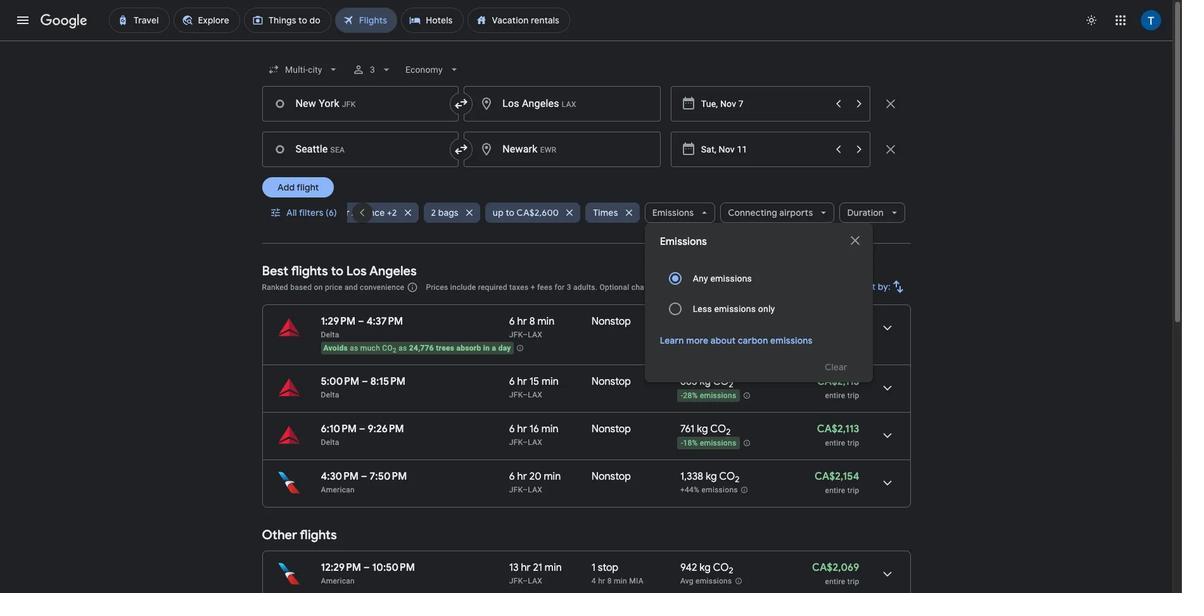 Task type: locate. For each thing, give the bounding box(es) containing it.
None text field
[[262, 86, 459, 122], [262, 132, 459, 167], [464, 132, 661, 167], [262, 86, 459, 122], [262, 132, 459, 167], [464, 132, 661, 167]]

4 nonstop from the top
[[592, 471, 631, 483]]

– left 7:50 pm
[[361, 471, 367, 483]]

flights right other in the left bottom of the page
[[300, 528, 337, 544]]

min inside "13 hr 21 min jfk – lax"
[[545, 562, 562, 575]]

0 vertical spatial american
[[321, 486, 355, 495]]

min inside '6 hr 20 min jfk – lax'
[[544, 471, 561, 483]]

kg inside 1,338 kg co 2
[[706, 471, 717, 483]]

6 hr 16 min jfk – lax
[[509, 423, 559, 447]]

co up -28% emissions on the bottom
[[713, 376, 729, 388]]

- down 663
[[681, 392, 683, 401]]

1 ca$2,113 entire trip from the top
[[817, 376, 859, 400]]

5 lax from the top
[[528, 577, 542, 586]]

jfk down 'total duration 6 hr 20 min.' element
[[509, 486, 523, 495]]

8 down 1 stop flight. "element" at the bottom of page
[[607, 577, 612, 586]]

day
[[498, 344, 511, 353]]

trip
[[847, 392, 859, 400], [847, 439, 859, 448], [847, 487, 859, 495], [847, 578, 859, 587]]

entire for 1,338
[[825, 487, 845, 495]]

4 entire from the top
[[825, 578, 845, 587]]

and
[[345, 283, 358, 292], [662, 283, 675, 292]]

3 - from the top
[[681, 439, 683, 448]]

nonstop for 6 hr 15 min
[[592, 376, 631, 388]]

total duration 6 hr 20 min. element
[[509, 471, 592, 485]]

4:30 pm
[[321, 471, 359, 483]]

flight details. leaves john f. kennedy international airport at 6:10 pm on tuesday, november 7 and arrives at los angeles international airport at 9:26 pm on tuesday, november 7. image
[[872, 421, 903, 451]]

Departure text field
[[701, 87, 827, 121]]

– left 8:15 pm
[[362, 376, 368, 388]]

– inside 12:29 pm – 10:50 pm american
[[364, 562, 370, 575]]

1,338
[[680, 471, 703, 483]]

0 vertical spatial -
[[681, 331, 683, 340]]

by:
[[878, 281, 890, 293]]

None text field
[[464, 86, 661, 122]]

3 delta from the top
[[321, 438, 339, 447]]

trip inside ca$2,154 entire trip
[[847, 487, 859, 495]]

1 6 from the top
[[509, 316, 515, 328]]

jfk down total duration 6 hr 16 min. element
[[509, 438, 523, 447]]

1 horizontal spatial and
[[662, 283, 675, 292]]

co up -18% emissions
[[710, 423, 726, 436]]

2 american from the top
[[321, 577, 355, 586]]

2 up -18% emissions
[[726, 427, 731, 438]]

– inside '5:00 pm – 8:15 pm delta'
[[362, 376, 368, 388]]

2 vertical spatial delta
[[321, 438, 339, 447]]

kg inside 942 kg co 2
[[700, 562, 711, 575]]

4 trip from the top
[[847, 578, 859, 587]]

times button
[[586, 198, 640, 228]]

– inside 1:29 pm – 4:37 pm delta
[[358, 316, 364, 328]]

delta for 5:00 pm
[[321, 391, 339, 400]]

1 vertical spatial delta
[[321, 391, 339, 400]]

2 nonstop flight. element from the top
[[592, 376, 631, 390]]

emissions
[[652, 207, 694, 219], [660, 236, 707, 248]]

hr inside "13 hr 21 min jfk – lax"
[[521, 562, 531, 575]]

learn more about carbon emissions link
[[660, 335, 813, 347]]

min for 6 hr 8 min
[[537, 316, 555, 328]]

flights for other
[[300, 528, 337, 544]]

– down 'total duration 6 hr 20 min.' element
[[523, 486, 528, 495]]

and down los at the left
[[345, 283, 358, 292]]

entire inside ca$2,154 entire trip
[[825, 487, 845, 495]]

2 delta from the top
[[321, 391, 339, 400]]

delta inside 1:29 pm – 4:37 pm delta
[[321, 331, 339, 340]]

entire down the ca$2,154 text box
[[825, 487, 845, 495]]

avg
[[680, 577, 694, 586]]

2 for 6 hr 15 min
[[729, 380, 733, 390]]

airports
[[779, 207, 813, 219]]

– down total duration 6 hr 16 min. element
[[523, 438, 528, 447]]

as left 24,776 at the bottom left of the page
[[399, 344, 407, 353]]

co inside avoids as much co 2 as 24,776 trees absorb in a day
[[382, 344, 393, 353]]

0 vertical spatial to
[[506, 207, 515, 219]]

1 horizontal spatial 8
[[607, 577, 612, 586]]

2113 Canadian dollars text field
[[817, 423, 859, 436]]

6 inside 6 hr 15 min jfk – lax
[[509, 376, 515, 388]]

Departure text field
[[701, 132, 827, 167]]

1 horizontal spatial fees
[[693, 283, 708, 292]]

lax for 15
[[528, 391, 542, 400]]

1 nonstop flight. element from the top
[[592, 316, 631, 330]]

4 nonstop flight. element from the top
[[592, 471, 631, 485]]

entire for 761
[[825, 439, 845, 448]]

1 entire from the top
[[825, 392, 845, 400]]

and left bag
[[662, 283, 675, 292]]

min inside 6 hr 15 min jfk – lax
[[542, 376, 559, 388]]

1 american from the top
[[321, 486, 355, 495]]

emissions
[[710, 274, 752, 284], [714, 304, 756, 314], [700, 331, 736, 340], [770, 335, 813, 347], [700, 392, 736, 401], [700, 439, 736, 448], [702, 486, 738, 495], [696, 577, 732, 586]]

main content
[[262, 254, 911, 594]]

6 up day
[[509, 316, 515, 328]]

1 jfk from the top
[[509, 331, 523, 340]]

2 nonstop from the top
[[592, 376, 631, 388]]

add
[[277, 182, 294, 193]]

1 ca$2,113 from the top
[[817, 376, 859, 388]]

lax down 21
[[528, 577, 542, 586]]

ca$2,113 for 663
[[817, 376, 859, 388]]

hr left 21
[[521, 562, 531, 575]]

entire down 2113 canadian dollars text box
[[825, 392, 845, 400]]

1 vertical spatial 3
[[567, 283, 571, 292]]

6 inside 6 hr 16 min jfk – lax
[[509, 423, 515, 436]]

12:29 pm
[[321, 562, 361, 575]]

– right 1:29 pm text box
[[358, 316, 364, 328]]

to right up
[[506, 207, 515, 219]]

lax for 20
[[528, 486, 542, 495]]

Arrival time: 7:50 PM. text field
[[370, 471, 407, 483]]

2 inside 761 kg co 2
[[726, 427, 731, 438]]

1 lax from the top
[[528, 331, 542, 340]]

– down total duration 13 hr 21 min. element
[[523, 577, 528, 586]]

emissions down emissions popup button at the right top
[[660, 236, 707, 248]]

min inside 6 hr 8 min jfk – lax
[[537, 316, 555, 328]]

-
[[681, 331, 683, 340], [681, 392, 683, 401], [681, 439, 683, 448]]

hr inside '6 hr 20 min jfk – lax'
[[517, 471, 527, 483]]

3 trip from the top
[[847, 487, 859, 495]]

1 swap origin and destination. image from the top
[[454, 96, 469, 112]]

1 horizontal spatial 3
[[567, 283, 571, 292]]

delta for 6:10 pm
[[321, 438, 339, 447]]

2 6 from the top
[[509, 376, 515, 388]]

co for 1,338
[[719, 471, 735, 483]]

4 jfk from the top
[[509, 486, 523, 495]]

9:26 pm
[[368, 423, 404, 436]]

entire down 2113 canadian dollars text field
[[825, 439, 845, 448]]

avoids as much co 2 as 24,776 trees absorb in a day
[[323, 344, 511, 354]]

– inside 6 hr 16 min jfk – lax
[[523, 438, 528, 447]]

942
[[680, 562, 697, 575]]

apply.
[[727, 283, 748, 292]]

prices
[[426, 283, 448, 292]]

2 up +44% emissions
[[735, 475, 740, 485]]

Departure time: 6:10 PM. text field
[[321, 423, 357, 436]]

delta down 6:10 pm text field
[[321, 438, 339, 447]]

1 - from the top
[[681, 331, 683, 340]]

remove flight from new york to los angeles on tue, nov 7 image
[[883, 96, 898, 112]]

2 left bags at the top left of page
[[431, 207, 436, 219]]

1 stop flight. element
[[592, 562, 619, 577]]

28%
[[683, 392, 698, 401]]

lax down total duration 6 hr 8 min. element
[[528, 331, 542, 340]]

1 vertical spatial american
[[321, 577, 355, 586]]

5:00 pm – 8:15 pm delta
[[321, 376, 406, 400]]

None field
[[262, 58, 345, 81], [400, 58, 465, 81], [262, 58, 345, 81], [400, 58, 465, 81]]

1 trip from the top
[[847, 392, 859, 400]]

main content containing best flights to los angeles
[[262, 254, 911, 594]]

2 vertical spatial -
[[681, 439, 683, 448]]

lax inside 6 hr 16 min jfk – lax
[[528, 438, 542, 447]]

0 vertical spatial ca$2,113 entire trip
[[817, 376, 859, 400]]

+44%
[[680, 486, 700, 495]]

entire inside ca$2,069 entire trip
[[825, 578, 845, 587]]

jfk inside 6 hr 8 min jfk – lax
[[509, 331, 523, 340]]

hr for 20
[[517, 471, 527, 483]]

0 horizontal spatial 8
[[529, 316, 535, 328]]

lax down the 15
[[528, 391, 542, 400]]

2 trip from the top
[[847, 439, 859, 448]]

663
[[680, 376, 697, 388]]

1 delta from the top
[[321, 331, 339, 340]]

co right much
[[382, 344, 393, 353]]

0 vertical spatial swap origin and destination. image
[[454, 96, 469, 112]]

leaves john f. kennedy international airport at 4:30 pm on tuesday, november 7 and arrives at los angeles international airport at 7:50 pm on tuesday, november 7. element
[[321, 471, 407, 483]]

leaves john f. kennedy international airport at 6:10 pm on tuesday, november 7 and arrives at los angeles international airport at 9:26 pm on tuesday, november 7. element
[[321, 423, 404, 436]]

loading results progress bar
[[0, 41, 1173, 43]]

best
[[262, 264, 288, 279]]

2 up avg emissions
[[729, 566, 733, 577]]

21
[[533, 562, 542, 575]]

3 6 from the top
[[509, 423, 515, 436]]

8 inside "1 stop 4 hr 8 min mia"
[[607, 577, 612, 586]]

entire down 2069 canadian dollars text box
[[825, 578, 845, 587]]

trip inside ca$2,069 entire trip
[[847, 578, 859, 587]]

0 horizontal spatial and
[[345, 283, 358, 292]]

lax down 20
[[528, 486, 542, 495]]

kg inside 663 kg co 2
[[700, 376, 711, 388]]

520
[[680, 316, 698, 328]]

kg
[[700, 376, 711, 388], [697, 423, 708, 436], [706, 471, 717, 483], [700, 562, 711, 575]]

american for 4:30 pm
[[321, 486, 355, 495]]

nonstop for 6 hr 8 min
[[592, 316, 631, 328]]

fees right bag
[[693, 283, 708, 292]]

0 vertical spatial delta
[[321, 331, 339, 340]]

1 vertical spatial flights
[[300, 528, 337, 544]]

connecting airports
[[728, 207, 813, 219]]

co inside 761 kg co 2
[[710, 423, 726, 436]]

trip down 2113 canadian dollars text field
[[847, 439, 859, 448]]

2 ca$2,113 entire trip from the top
[[817, 423, 859, 448]]

angeles
[[369, 264, 417, 279]]

3 nonstop from the top
[[592, 423, 631, 436]]

15
[[529, 376, 539, 388]]

2 swap origin and destination. image from the top
[[454, 142, 469, 157]]

lax inside '6 hr 20 min jfk – lax'
[[528, 486, 542, 495]]

min for 6 hr 15 min
[[542, 376, 559, 388]]

Arrival time: 9:26 PM. text field
[[368, 423, 404, 436]]

co up avg emissions
[[713, 562, 729, 575]]

remove flight from seattle to newark on sat, nov 11 image
[[883, 142, 898, 157]]

trip down 2069 canadian dollars text box
[[847, 578, 859, 587]]

4:37 pm
[[367, 316, 403, 328]]

lax
[[528, 331, 542, 340], [528, 391, 542, 400], [528, 438, 542, 447], [528, 486, 542, 495], [528, 577, 542, 586]]

1 vertical spatial swap origin and destination. image
[[454, 142, 469, 157]]

kg up avg emissions
[[700, 562, 711, 575]]

kg inside 761 kg co 2
[[697, 423, 708, 436]]

0 vertical spatial 8
[[529, 316, 535, 328]]

ca$2,113 down 2113 canadian dollars text box
[[817, 423, 859, 436]]

any
[[693, 274, 708, 284]]

+2
[[387, 207, 397, 219]]

ca$2,113 up 2113 canadian dollars text field
[[817, 376, 859, 388]]

3 lax from the top
[[528, 438, 542, 447]]

2 - from the top
[[681, 392, 683, 401]]

2 up -28% emissions on the bottom
[[729, 380, 733, 390]]

2 lax from the top
[[528, 391, 542, 400]]

6 inside '6 hr 20 min jfk – lax'
[[509, 471, 515, 483]]

previous image
[[347, 198, 377, 228]]

2 and from the left
[[662, 283, 675, 292]]

6 hr 20 min jfk – lax
[[509, 471, 561, 495]]

jfk down total duration 6 hr 15 min. element
[[509, 391, 523, 400]]

jfk inside 6 hr 16 min jfk – lax
[[509, 438, 523, 447]]

4 lax from the top
[[528, 486, 542, 495]]

Arrival time: 4:37 PM. text field
[[367, 316, 403, 328]]

– down total duration 6 hr 15 min. element
[[523, 391, 528, 400]]

6 left the 15
[[509, 376, 515, 388]]

2 inside 1,338 kg co 2
[[735, 475, 740, 485]]

0 horizontal spatial to
[[331, 264, 343, 279]]

avoids
[[323, 344, 348, 353]]

10:50 pm
[[372, 562, 415, 575]]

hr left the 15
[[517, 376, 527, 388]]

3 entire from the top
[[825, 487, 845, 495]]

20
[[529, 471, 541, 483]]

663 kg co 2
[[680, 376, 733, 390]]

as left much
[[350, 344, 358, 353]]

6 hr 8 min jfk – lax
[[509, 316, 555, 340]]

required
[[478, 283, 507, 292]]

hr inside 6 hr 16 min jfk – lax
[[517, 423, 527, 436]]

hr inside 6 hr 15 min jfk – lax
[[517, 376, 527, 388]]

min inside 6 hr 16 min jfk – lax
[[542, 423, 559, 436]]

bags
[[438, 207, 459, 219]]

main menu image
[[15, 13, 30, 28]]

trip down the ca$2,154 text box
[[847, 487, 859, 495]]

as
[[350, 344, 358, 353], [399, 344, 407, 353]]

None search field
[[262, 54, 911, 383]]

stop
[[598, 562, 619, 575]]

jfk inside 6 hr 15 min jfk – lax
[[509, 391, 523, 400]]

hr up avoids as much co2 as 24776 trees absorb in a day. learn more about this calculation. icon
[[517, 316, 527, 328]]

ca$2,113 entire trip up ca$2,154
[[817, 423, 859, 448]]

emissions right times popup button
[[652, 207, 694, 219]]

co inside 942 kg co 2
[[713, 562, 729, 575]]

kg up +44% emissions
[[706, 471, 717, 483]]

learn more about ranking image
[[407, 282, 418, 293]]

other flights
[[262, 528, 337, 544]]

– right 12:29 pm text box
[[364, 562, 370, 575]]

hr inside "1 stop 4 hr 8 min mia"
[[598, 577, 605, 586]]

swap origin and destination. image
[[454, 96, 469, 112], [454, 142, 469, 157]]

co up +44% emissions
[[719, 471, 735, 483]]

much
[[360, 344, 380, 353]]

delta down 5:00 pm at the left bottom of page
[[321, 391, 339, 400]]

0 vertical spatial 3
[[370, 65, 375, 75]]

6 left 16
[[509, 423, 515, 436]]

mia
[[629, 577, 644, 586]]

hr left 20
[[517, 471, 527, 483]]

6 for 6 hr 15 min
[[509, 376, 515, 388]]

passenger
[[750, 283, 787, 292]]

flights up based
[[291, 264, 328, 279]]

– inside 6 hr 15 min jfk – lax
[[523, 391, 528, 400]]

ca$2,113 entire trip up 2113 canadian dollars text field
[[817, 376, 859, 400]]

– right 6:10 pm text field
[[359, 423, 365, 436]]

lax down 16
[[528, 438, 542, 447]]

jfk down '13'
[[509, 577, 523, 586]]

2 for 13 hr 21 min
[[729, 566, 733, 577]]

hr for 8
[[517, 316, 527, 328]]

3 jfk from the top
[[509, 438, 523, 447]]

delta inside the 6:10 pm – 9:26 pm delta
[[321, 438, 339, 447]]

1
[[592, 562, 596, 575]]

american down 4:30 pm
[[321, 486, 355, 495]]

2 inside popup button
[[431, 207, 436, 219]]

alliance
[[351, 207, 385, 219]]

based
[[290, 283, 312, 292]]

kg up -28% emissions on the bottom
[[700, 376, 711, 388]]

co inside 1,338 kg co 2
[[719, 471, 735, 483]]

1 vertical spatial ca$2,113 entire trip
[[817, 423, 859, 448]]

– inside 4:30 pm – 7:50 pm american
[[361, 471, 367, 483]]

all filters (6) button
[[262, 198, 347, 228]]

connecting
[[728, 207, 777, 219]]

1 horizontal spatial as
[[399, 344, 407, 353]]

0 vertical spatial flights
[[291, 264, 328, 279]]

jfk inside "13 hr 21 min jfk – lax"
[[509, 577, 523, 586]]

add flight
[[277, 182, 319, 193]]

8 down '+' on the left top of the page
[[529, 316, 535, 328]]

0 horizontal spatial as
[[350, 344, 358, 353]]

hr
[[517, 316, 527, 328], [517, 376, 527, 388], [517, 423, 527, 436], [517, 471, 527, 483], [521, 562, 531, 575], [598, 577, 605, 586]]

fees right '+' on the left top of the page
[[537, 283, 553, 292]]

4 6 from the top
[[509, 471, 515, 483]]

2 entire from the top
[[825, 439, 845, 448]]

fees
[[537, 283, 553, 292], [693, 283, 708, 292]]

duration button
[[840, 198, 905, 228]]

sort by: button
[[853, 272, 911, 302]]

flights
[[291, 264, 328, 279], [300, 528, 337, 544]]

ca$2,113 for 761
[[817, 423, 859, 436]]

american inside 4:30 pm – 7:50 pm american
[[321, 486, 355, 495]]

less
[[693, 304, 712, 314]]

1 vertical spatial ca$2,113
[[817, 423, 859, 436]]

2 as from the left
[[399, 344, 407, 353]]

jfk inside '6 hr 20 min jfk – lax'
[[509, 486, 523, 495]]

hr for 21
[[521, 562, 531, 575]]

jfk for 6 hr 15 min
[[509, 391, 523, 400]]

3 nonstop flight. element from the top
[[592, 423, 631, 438]]

2 fees from the left
[[693, 283, 708, 292]]

0 horizontal spatial fees
[[537, 283, 553, 292]]

– up avoids as much co2 as 24776 trees absorb in a day. learn more about this calculation. icon
[[523, 331, 528, 340]]

kg right 761
[[697, 423, 708, 436]]

8
[[529, 316, 535, 328], [607, 577, 612, 586]]

american down 12:29 pm text box
[[321, 577, 355, 586]]

entire for 942
[[825, 578, 845, 587]]

hr right 4
[[598, 577, 605, 586]]

hr left 16
[[517, 423, 527, 436]]

2 right much
[[393, 347, 397, 354]]

- down 520
[[681, 331, 683, 340]]

2 inside 663 kg co 2
[[729, 380, 733, 390]]

5 jfk from the top
[[509, 577, 523, 586]]

2 jfk from the top
[[509, 391, 523, 400]]

trip for 1,338
[[847, 487, 859, 495]]

avoids as much co2 as 24776 trees absorb in a day. learn more about this calculation. image
[[516, 345, 524, 352]]

1 vertical spatial -
[[681, 392, 683, 401]]

1 stop 4 hr 8 min mia
[[592, 562, 644, 586]]

0 horizontal spatial 3
[[370, 65, 375, 75]]

up
[[493, 207, 504, 219]]

1 horizontal spatial to
[[506, 207, 515, 219]]

nonstop flight. element
[[592, 316, 631, 330], [592, 376, 631, 390], [592, 423, 631, 438], [592, 471, 631, 485]]

2 inside avoids as much co 2 as 24,776 trees absorb in a day
[[393, 347, 397, 354]]

0 vertical spatial emissions
[[652, 207, 694, 219]]

- down 761
[[681, 439, 683, 448]]

trip for 761
[[847, 439, 859, 448]]

delta
[[321, 331, 339, 340], [321, 391, 339, 400], [321, 438, 339, 447]]

6 inside 6 hr 8 min jfk – lax
[[509, 316, 515, 328]]

942 kg co 2
[[680, 562, 733, 577]]

2 inside 942 kg co 2
[[729, 566, 733, 577]]

lax inside 6 hr 15 min jfk – lax
[[528, 391, 542, 400]]

trip down 2113 canadian dollars text box
[[847, 392, 859, 400]]

1,338 kg co 2
[[680, 471, 740, 485]]

to up price
[[331, 264, 343, 279]]

761
[[680, 423, 695, 436]]

min for 6 hr 16 min
[[542, 423, 559, 436]]

1 nonstop from the top
[[592, 316, 631, 328]]

jfk up avoids as much co2 as 24776 trees absorb in a day. learn more about this calculation. icon
[[509, 331, 523, 340]]

hr inside 6 hr 8 min jfk – lax
[[517, 316, 527, 328]]

jfk for 6 hr 8 min
[[509, 331, 523, 340]]

3
[[370, 65, 375, 75], [567, 283, 571, 292]]

(6)
[[325, 207, 337, 219]]

2 ca$2,113 from the top
[[817, 423, 859, 436]]

1 and from the left
[[345, 283, 358, 292]]

avg emissions
[[680, 577, 732, 586]]

delta up avoids
[[321, 331, 339, 340]]

swap origin and destination. image for departure text field
[[454, 142, 469, 157]]

jfk for 13 hr 21 min
[[509, 577, 523, 586]]

1 vertical spatial 8
[[607, 577, 612, 586]]

co
[[382, 344, 393, 353], [713, 376, 729, 388], [710, 423, 726, 436], [719, 471, 735, 483], [713, 562, 729, 575]]

american inside 12:29 pm – 10:50 pm american
[[321, 577, 355, 586]]

- for 761
[[681, 439, 683, 448]]

ca$2,113
[[817, 376, 859, 388], [817, 423, 859, 436]]

lax inside 6 hr 8 min jfk – lax
[[528, 331, 542, 340]]

0 vertical spatial ca$2,113
[[817, 376, 859, 388]]

lax inside "13 hr 21 min jfk – lax"
[[528, 577, 542, 586]]

6 left 20
[[509, 471, 515, 483]]

co inside 663 kg co 2
[[713, 376, 729, 388]]

delta inside '5:00 pm – 8:15 pm delta'
[[321, 391, 339, 400]]

leaves john f. kennedy international airport at 1:29 pm on tuesday, november 7 and arrives at los angeles international airport at 4:37 pm on tuesday, november 7. element
[[321, 316, 403, 328]]



Task type: vqa. For each thing, say whether or not it's contained in the screenshot.
1st First checked bag costs 30 US dollars per passenger (1 included in total) element
no



Task type: describe. For each thing, give the bounding box(es) containing it.
none search field containing emissions
[[262, 54, 911, 383]]

16
[[529, 423, 539, 436]]

Departure time: 1:29 PM. text field
[[321, 316, 356, 328]]

ca$2,154
[[815, 471, 859, 483]]

on
[[314, 283, 323, 292]]

bag
[[677, 283, 690, 292]]

lax for 16
[[528, 438, 542, 447]]

total duration 6 hr 8 min. element
[[509, 316, 592, 330]]

bag fees button
[[677, 283, 708, 292]]

1 as from the left
[[350, 344, 358, 353]]

entire for 663
[[825, 392, 845, 400]]

nonstop for 6 hr 16 min
[[592, 423, 631, 436]]

up to ca$2,600 button
[[485, 198, 580, 228]]

less emissions only
[[693, 304, 775, 314]]

co for 942
[[713, 562, 729, 575]]

ca$2,600
[[517, 207, 559, 219]]

- for 663
[[681, 392, 683, 401]]

- for 520
[[681, 331, 683, 340]]

total duration 13 hr 21 min. element
[[509, 562, 592, 577]]

min for 13 hr 21 min
[[545, 562, 562, 575]]

6:10 pm – 9:26 pm delta
[[321, 423, 404, 447]]

adults.
[[573, 283, 598, 292]]

trees
[[436, 344, 454, 353]]

co for 761
[[710, 423, 726, 436]]

carbon
[[738, 335, 768, 347]]

best flights to los angeles
[[262, 264, 417, 279]]

include
[[450, 283, 476, 292]]

up to ca$2,600
[[493, 207, 559, 219]]

2113 Canadian dollars text field
[[817, 376, 859, 388]]

– inside the 6:10 pm – 9:26 pm delta
[[359, 423, 365, 436]]

ca$2,069 entire trip
[[812, 562, 859, 587]]

min for 6 hr 20 min
[[544, 471, 561, 483]]

-28% emissions
[[681, 392, 736, 401]]

5:00 pm
[[321, 376, 359, 388]]

4:30 pm – 7:50 pm american
[[321, 471, 407, 495]]

optional
[[600, 283, 629, 292]]

nonstop flight. element for 6 hr 16 min
[[592, 423, 631, 438]]

convenience
[[360, 283, 404, 292]]

only
[[758, 304, 775, 314]]

2 for 6 hr 20 min
[[735, 475, 740, 485]]

1 vertical spatial emissions
[[660, 236, 707, 248]]

flight details. leaves john f. kennedy international airport at 1:29 pm on tuesday, november 7 and arrives at los angeles international airport at 4:37 pm on tuesday, november 7. image
[[872, 313, 903, 343]]

may
[[710, 283, 725, 292]]

ranked
[[262, 283, 288, 292]]

los
[[346, 264, 367, 279]]

6 for 6 hr 20 min
[[509, 471, 515, 483]]

star
[[333, 207, 350, 219]]

star alliance +2
[[333, 207, 397, 219]]

2 for 6 hr 16 min
[[726, 427, 731, 438]]

learn more about carbon emissions
[[660, 335, 813, 347]]

Arrival time: 8:15 PM. text field
[[370, 376, 406, 388]]

18%
[[683, 439, 698, 448]]

kg for 761
[[697, 423, 708, 436]]

flights for best
[[291, 264, 328, 279]]

8:15 pm
[[370, 376, 406, 388]]

total duration 6 hr 15 min. element
[[509, 376, 592, 390]]

kg for 663
[[700, 376, 711, 388]]

layover (1 of 1) is a 4 hr 8 min layover at miami international airport in miami. element
[[592, 577, 674, 587]]

ca$2,113 entire trip for 663
[[817, 376, 859, 400]]

Departure time: 5:00 PM. text field
[[321, 376, 359, 388]]

-44% emissions
[[681, 331, 736, 340]]

2 bags button
[[424, 198, 480, 228]]

min inside "1 stop 4 hr 8 min mia"
[[614, 577, 627, 586]]

all filters (6)
[[286, 207, 337, 219]]

Arrival time: 10:50 PM. text field
[[372, 562, 415, 575]]

delta for 1:29 pm
[[321, 331, 339, 340]]

emissions inside popup button
[[652, 207, 694, 219]]

761 kg co 2
[[680, 423, 731, 438]]

kg for 942
[[700, 562, 711, 575]]

1 vertical spatial to
[[331, 264, 343, 279]]

leaves john f. kennedy international airport at 5:00 pm on tuesday, november 7 and arrives at los angeles international airport at 8:15 pm on tuesday, november 7. element
[[321, 376, 406, 388]]

1 fees from the left
[[537, 283, 553, 292]]

swap origin and destination. image for departure text box on the right
[[454, 96, 469, 112]]

change appearance image
[[1076, 5, 1107, 35]]

8 inside 6 hr 8 min jfk – lax
[[529, 316, 535, 328]]

ca$2,069
[[812, 562, 859, 575]]

2069 Canadian dollars text field
[[812, 562, 859, 575]]

american for 12:29 pm
[[321, 577, 355, 586]]

prices include required taxes + fees for 3 adults. optional charges and bag fees may apply. passenger assistance
[[426, 283, 828, 292]]

4
[[592, 577, 596, 586]]

emissions option group
[[660, 264, 858, 324]]

13
[[509, 562, 519, 575]]

times
[[593, 207, 618, 219]]

close dialog image
[[847, 233, 863, 248]]

– inside "13 hr 21 min jfk – lax"
[[523, 577, 528, 586]]

add flight button
[[262, 177, 334, 198]]

nonstop flight. element for 6 hr 15 min
[[592, 376, 631, 390]]

hr for 16
[[517, 423, 527, 436]]

nonstop flight. element for 6 hr 20 min
[[592, 471, 631, 485]]

all
[[286, 207, 297, 219]]

assistance
[[789, 283, 828, 292]]

-18% emissions
[[681, 439, 736, 448]]

6:10 pm
[[321, 423, 357, 436]]

about
[[711, 335, 736, 347]]

3 button
[[347, 54, 398, 85]]

price
[[325, 283, 343, 292]]

trip for 942
[[847, 578, 859, 587]]

duration
[[847, 207, 884, 219]]

6 hr 15 min jfk – lax
[[509, 376, 559, 400]]

lax for 8
[[528, 331, 542, 340]]

7:50 pm
[[370, 471, 407, 483]]

for
[[555, 283, 565, 292]]

absorb
[[456, 344, 481, 353]]

13 hr 21 min jfk – lax
[[509, 562, 562, 586]]

nonstop flight. element for 6 hr 8 min
[[592, 316, 631, 330]]

Departure time: 12:29 PM. text field
[[321, 562, 361, 575]]

any emissions
[[693, 274, 752, 284]]

jfk for 6 hr 16 min
[[509, 438, 523, 447]]

sort
[[858, 281, 876, 293]]

jfk for 6 hr 20 min
[[509, 486, 523, 495]]

2154 Canadian dollars text field
[[815, 471, 859, 483]]

other
[[262, 528, 297, 544]]

flight details. leaves john f. kennedy international airport at 4:30 pm on tuesday, november 7 and arrives at los angeles international airport at 7:50 pm on tuesday, november 7. image
[[872, 468, 903, 499]]

Departure time: 4:30 PM. text field
[[321, 471, 359, 483]]

ranked based on price and convenience
[[262, 283, 404, 292]]

lax for 21
[[528, 577, 542, 586]]

total duration 6 hr 16 min. element
[[509, 423, 592, 438]]

sort by:
[[858, 281, 890, 293]]

– inside '6 hr 20 min jfk – lax'
[[523, 486, 528, 495]]

trip for 663
[[847, 392, 859, 400]]

learn
[[660, 335, 684, 347]]

hr for 15
[[517, 376, 527, 388]]

– inside 6 hr 8 min jfk – lax
[[523, 331, 528, 340]]

+
[[531, 283, 535, 292]]

taxes
[[509, 283, 529, 292]]

ca$2,113 entire trip for 761
[[817, 423, 859, 448]]

ca$2,154 entire trip
[[815, 471, 859, 495]]

flight details. leaves john f. kennedy international airport at 12:29 pm on tuesday, november 7 and arrives at los angeles international airport at 10:50 pm on tuesday, november 7. image
[[872, 559, 903, 590]]

3 inside popup button
[[370, 65, 375, 75]]

kg for 1,338
[[706, 471, 717, 483]]

flight details. leaves john f. kennedy international airport at 5:00 pm on tuesday, november 7 and arrives at los angeles international airport at 8:15 pm on tuesday, november 7. image
[[872, 373, 903, 404]]

+44% emissions
[[680, 486, 738, 495]]

more
[[686, 335, 708, 347]]

1:29 pm
[[321, 316, 356, 328]]

co for 663
[[713, 376, 729, 388]]

leaves john f. kennedy international airport at 12:29 pm on tuesday, november 7 and arrives at los angeles international airport at 10:50 pm on tuesday, november 7. element
[[321, 562, 415, 575]]

charges
[[632, 283, 660, 292]]

6 for 6 hr 16 min
[[509, 423, 515, 436]]

nonstop for 6 hr 20 min
[[592, 471, 631, 483]]

24,776
[[409, 344, 434, 353]]

to inside up to ca$2,600 popup button
[[506, 207, 515, 219]]

6 for 6 hr 8 min
[[509, 316, 515, 328]]

12:29 pm – 10:50 pm american
[[321, 562, 415, 586]]

1:29 pm – 4:37 pm delta
[[321, 316, 403, 340]]



